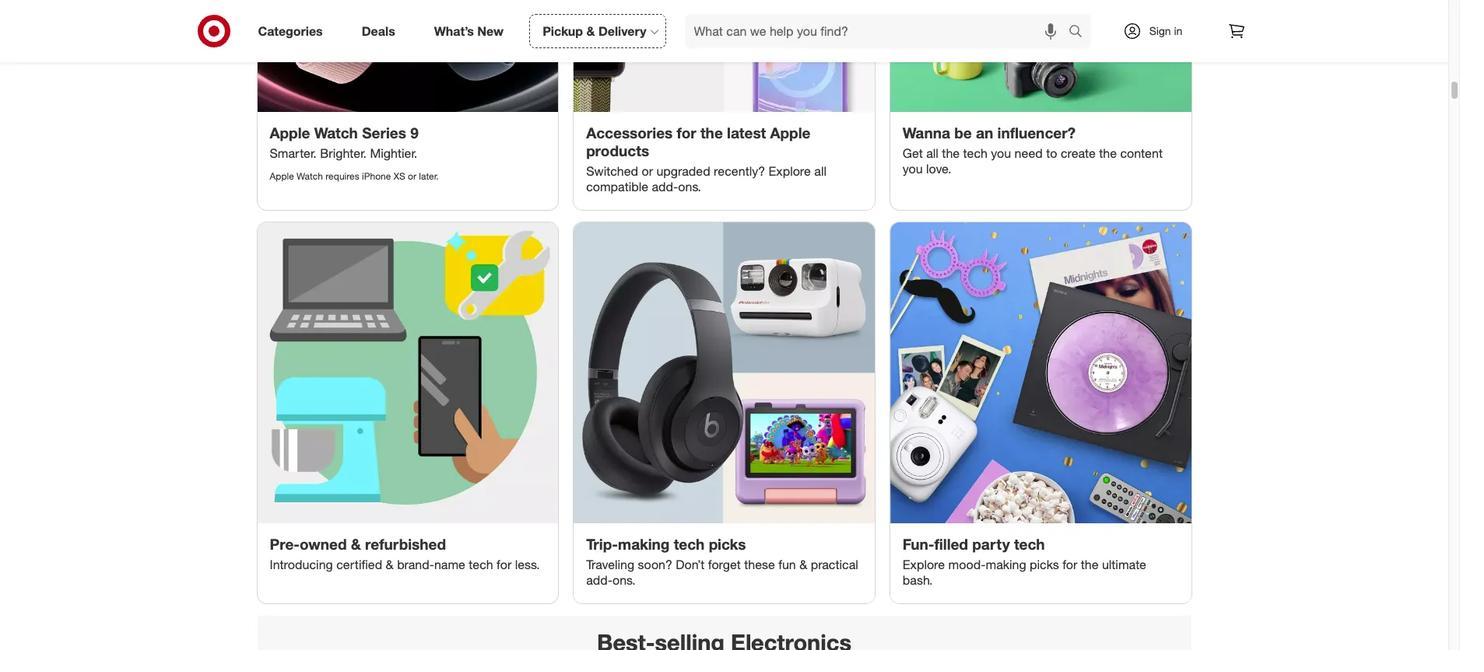 Task type: vqa. For each thing, say whether or not it's contained in the screenshot.
the What's New
yes



Task type: describe. For each thing, give the bounding box(es) containing it.
making inside fun-filled party tech explore mood-making picks for the ultimate bash.
[[986, 557, 1027, 573]]

add- inside trip-making tech picks traveling soon? don't forget these fun & practical add-ons.
[[586, 573, 613, 588]]

certified
[[336, 557, 382, 573]]

what's new link
[[421, 14, 523, 48]]

switched
[[586, 164, 638, 179]]

introducing
[[270, 557, 333, 573]]

the inside fun-filled party tech explore mood-making picks for the ultimate bash.
[[1081, 557, 1099, 573]]

need
[[1015, 146, 1043, 161]]

pickup
[[543, 23, 583, 39]]

apple for iphone
[[270, 171, 294, 182]]

search button
[[1061, 14, 1099, 51]]

carousel region
[[257, 616, 1192, 651]]

what's new
[[434, 23, 504, 39]]

tech inside pre-owned & refurbished introducing certified & brand-name tech for less.
[[469, 557, 493, 573]]

products
[[586, 142, 649, 160]]

smarter.
[[270, 146, 317, 161]]

wanna be an influencer? get all the tech you need to create the content you love.
[[903, 124, 1163, 177]]

all inside accessories for the latest apple products switched or upgraded recently? explore all compatible add-ons.
[[815, 164, 827, 179]]

making inside trip-making tech picks traveling soon? don't forget these fun & practical add-ons.
[[618, 535, 670, 553]]

filled
[[935, 535, 968, 553]]

practical
[[811, 557, 859, 573]]

for inside pre-owned & refurbished introducing certified & brand-name tech for less.
[[497, 557, 512, 573]]

brighter.
[[320, 146, 367, 161]]

tech inside fun-filled party tech explore mood-making picks for the ultimate bash.
[[1014, 535, 1045, 553]]

& down refurbished
[[386, 557, 394, 573]]

ons. inside trip-making tech picks traveling soon? don't forget these fun & practical add-ons.
[[613, 573, 636, 588]]

all inside wanna be an influencer? get all the tech you need to create the content you love.
[[927, 146, 939, 161]]

recently?
[[714, 164, 765, 179]]

9
[[410, 124, 419, 142]]

love.
[[926, 161, 952, 177]]

these
[[744, 557, 775, 573]]

compatible
[[586, 179, 649, 195]]

iphone
[[362, 171, 391, 182]]

& up "certified"
[[351, 535, 361, 553]]

apple watch requires iphone xs or later.
[[270, 171, 439, 182]]

mightier.
[[370, 146, 417, 161]]

forget
[[708, 557, 741, 573]]

trip-
[[586, 535, 618, 553]]

get
[[903, 146, 923, 161]]

search
[[1061, 25, 1099, 40]]

content
[[1121, 146, 1163, 161]]

less.
[[515, 557, 540, 573]]

influencer?
[[998, 124, 1076, 142]]

to
[[1047, 146, 1058, 161]]

0 horizontal spatial you
[[903, 161, 923, 177]]

tech inside wanna be an influencer? get all the tech you need to create the content you love.
[[963, 146, 988, 161]]

the inside accessories for the latest apple products switched or upgraded recently? explore all compatible add-ons.
[[701, 124, 723, 142]]

soon?
[[638, 557, 673, 573]]

ultimate
[[1102, 557, 1147, 573]]

pickup & delivery link
[[530, 14, 666, 48]]

ons. inside accessories for the latest apple products switched or upgraded recently? explore all compatible add-ons.
[[678, 179, 701, 195]]

mood-
[[949, 557, 986, 573]]

picks inside fun-filled party tech explore mood-making picks for the ultimate bash.
[[1030, 557, 1059, 573]]

what's
[[434, 23, 474, 39]]

bash.
[[903, 573, 933, 588]]

don't
[[676, 557, 705, 573]]

requires
[[326, 171, 359, 182]]

owned
[[300, 535, 347, 553]]

the right "create"
[[1099, 146, 1117, 161]]

traveling
[[586, 557, 635, 573]]

new
[[478, 23, 504, 39]]



Task type: locate. For each thing, give the bounding box(es) containing it.
& right fun at the right of page
[[800, 557, 808, 573]]

tech
[[963, 146, 988, 161], [674, 535, 705, 553], [1014, 535, 1045, 553], [469, 557, 493, 573]]

fun-filled party tech explore mood-making picks for the ultimate bash.
[[903, 535, 1147, 588]]

for left ultimate
[[1063, 557, 1078, 573]]

0 vertical spatial add-
[[652, 179, 678, 195]]

1 vertical spatial all
[[815, 164, 827, 179]]

the left latest
[[701, 124, 723, 142]]

tech inside trip-making tech picks traveling soon? don't forget these fun & practical add-ons.
[[674, 535, 705, 553]]

or right switched
[[642, 164, 653, 179]]

0 horizontal spatial add-
[[586, 573, 613, 588]]

0 horizontal spatial or
[[408, 171, 416, 182]]

1 horizontal spatial ons.
[[678, 179, 701, 195]]

picks inside trip-making tech picks traveling soon? don't forget these fun & practical add-ons.
[[709, 535, 746, 553]]

ons.
[[678, 179, 701, 195], [613, 573, 636, 588]]

ons. left recently?
[[678, 179, 701, 195]]

party
[[973, 535, 1010, 553]]

add- inside accessories for the latest apple products switched or upgraded recently? explore all compatible add-ons.
[[652, 179, 678, 195]]

sign
[[1150, 24, 1171, 37]]

for inside accessories for the latest apple products switched or upgraded recently? explore all compatible add-ons.
[[677, 124, 696, 142]]

series
[[362, 124, 406, 142]]

add- right the compatible
[[652, 179, 678, 195]]

add- down trip- at the bottom left
[[586, 573, 613, 588]]

tech down an at the top
[[963, 146, 988, 161]]

1 vertical spatial making
[[986, 557, 1027, 573]]

apple watch series 9 smarter. brighter. mightier.
[[270, 124, 419, 161]]

the
[[701, 124, 723, 142], [942, 146, 960, 161], [1099, 146, 1117, 161], [1081, 557, 1099, 573]]

watch
[[314, 124, 358, 142], [297, 171, 323, 182]]

or right xs
[[408, 171, 416, 182]]

0 vertical spatial picks
[[709, 535, 746, 553]]

the left ultimate
[[1081, 557, 1099, 573]]

fun-
[[903, 535, 935, 553]]

picks up forget
[[709, 535, 746, 553]]

in
[[1174, 24, 1183, 37]]

apple down smarter.
[[270, 171, 294, 182]]

making up soon?
[[618, 535, 670, 553]]

an
[[976, 124, 994, 142]]

0 vertical spatial making
[[618, 535, 670, 553]]

apple
[[270, 124, 310, 142], [770, 124, 811, 142], [270, 171, 294, 182]]

you down an at the top
[[991, 146, 1011, 161]]

apple right latest
[[770, 124, 811, 142]]

apple for 9
[[270, 124, 310, 142]]

explore inside accessories for the latest apple products switched or upgraded recently? explore all compatible add-ons.
[[769, 164, 811, 179]]

accessories
[[586, 124, 673, 142]]

1 horizontal spatial picks
[[1030, 557, 1059, 573]]

refurbished
[[365, 535, 446, 553]]

explore down fun-
[[903, 557, 945, 573]]

apple inside apple watch series 9 smarter. brighter. mightier.
[[270, 124, 310, 142]]

1 horizontal spatial for
[[677, 124, 696, 142]]

1 horizontal spatial explore
[[903, 557, 945, 573]]

& right pickup
[[587, 23, 595, 39]]

fun
[[779, 557, 796, 573]]

watch inside apple watch series 9 smarter. brighter. mightier.
[[314, 124, 358, 142]]

categories link
[[245, 14, 342, 48]]

picks right mood-
[[1030, 557, 1059, 573]]

1 horizontal spatial or
[[642, 164, 653, 179]]

you left love.
[[903, 161, 923, 177]]

or inside accessories for the latest apple products switched or upgraded recently? explore all compatible add-ons.
[[642, 164, 653, 179]]

pre-
[[270, 535, 300, 553]]

picks
[[709, 535, 746, 553], [1030, 557, 1059, 573]]

watch up brighter.
[[314, 124, 358, 142]]

0 horizontal spatial picks
[[709, 535, 746, 553]]

tech up the don't
[[674, 535, 705, 553]]

explore right recently?
[[769, 164, 811, 179]]

for up upgraded
[[677, 124, 696, 142]]

be
[[955, 124, 972, 142]]

0 horizontal spatial for
[[497, 557, 512, 573]]

wanna
[[903, 124, 950, 142]]

ons. left soon?
[[613, 573, 636, 588]]

0 horizontal spatial making
[[618, 535, 670, 553]]

xs
[[394, 171, 405, 182]]

the down be
[[942, 146, 960, 161]]

deals
[[362, 23, 395, 39]]

0 horizontal spatial explore
[[769, 164, 811, 179]]

later.
[[419, 171, 439, 182]]

0 vertical spatial watch
[[314, 124, 358, 142]]

or
[[642, 164, 653, 179], [408, 171, 416, 182]]

create
[[1061, 146, 1096, 161]]

0 horizontal spatial all
[[815, 164, 827, 179]]

1 horizontal spatial all
[[927, 146, 939, 161]]

for
[[677, 124, 696, 142], [497, 557, 512, 573], [1063, 557, 1078, 573]]

categories
[[258, 23, 323, 39]]

1 vertical spatial add-
[[586, 573, 613, 588]]

making
[[618, 535, 670, 553], [986, 557, 1027, 573]]

watch for series
[[314, 124, 358, 142]]

latest
[[727, 124, 766, 142]]

accessories for the latest apple products switched or upgraded recently? explore all compatible add-ons.
[[586, 124, 827, 195]]

&
[[587, 23, 595, 39], [351, 535, 361, 553], [386, 557, 394, 573], [800, 557, 808, 573]]

deals link
[[349, 14, 415, 48]]

0 vertical spatial ons.
[[678, 179, 701, 195]]

you
[[991, 146, 1011, 161], [903, 161, 923, 177]]

for inside fun-filled party tech explore mood-making picks for the ultimate bash.
[[1063, 557, 1078, 573]]

making down "party"
[[986, 557, 1027, 573]]

1 vertical spatial watch
[[297, 171, 323, 182]]

trip-making tech picks traveling soon? don't forget these fun & practical add-ons.
[[586, 535, 859, 588]]

pickup & delivery
[[543, 23, 647, 39]]

1 horizontal spatial you
[[991, 146, 1011, 161]]

0 vertical spatial explore
[[769, 164, 811, 179]]

0 vertical spatial all
[[927, 146, 939, 161]]

explore inside fun-filled party tech explore mood-making picks for the ultimate bash.
[[903, 557, 945, 573]]

1 horizontal spatial making
[[986, 557, 1027, 573]]

1 horizontal spatial add-
[[652, 179, 678, 195]]

brand-
[[397, 557, 434, 573]]

2 horizontal spatial for
[[1063, 557, 1078, 573]]

sign in
[[1150, 24, 1183, 37]]

name
[[434, 557, 465, 573]]

apple inside accessories for the latest apple products switched or upgraded recently? explore all compatible add-ons.
[[770, 124, 811, 142]]

watch for requires
[[297, 171, 323, 182]]

add-
[[652, 179, 678, 195], [586, 573, 613, 588]]

explore
[[769, 164, 811, 179], [903, 557, 945, 573]]

& inside trip-making tech picks traveling soon? don't forget these fun & practical add-ons.
[[800, 557, 808, 573]]

delivery
[[599, 23, 647, 39]]

1 vertical spatial explore
[[903, 557, 945, 573]]

0 horizontal spatial ons.
[[613, 573, 636, 588]]

apple up smarter.
[[270, 124, 310, 142]]

tech right name
[[469, 557, 493, 573]]

all
[[927, 146, 939, 161], [815, 164, 827, 179]]

for left the less.
[[497, 557, 512, 573]]

watch down smarter.
[[297, 171, 323, 182]]

1 vertical spatial ons.
[[613, 573, 636, 588]]

pre-owned & refurbished introducing certified & brand-name tech for less.
[[270, 535, 540, 573]]

What can we help you find? suggestions appear below search field
[[685, 14, 1072, 48]]

upgraded
[[657, 164, 711, 179]]

tech right "party"
[[1014, 535, 1045, 553]]

1 vertical spatial picks
[[1030, 557, 1059, 573]]

sign in link
[[1110, 14, 1207, 48]]



